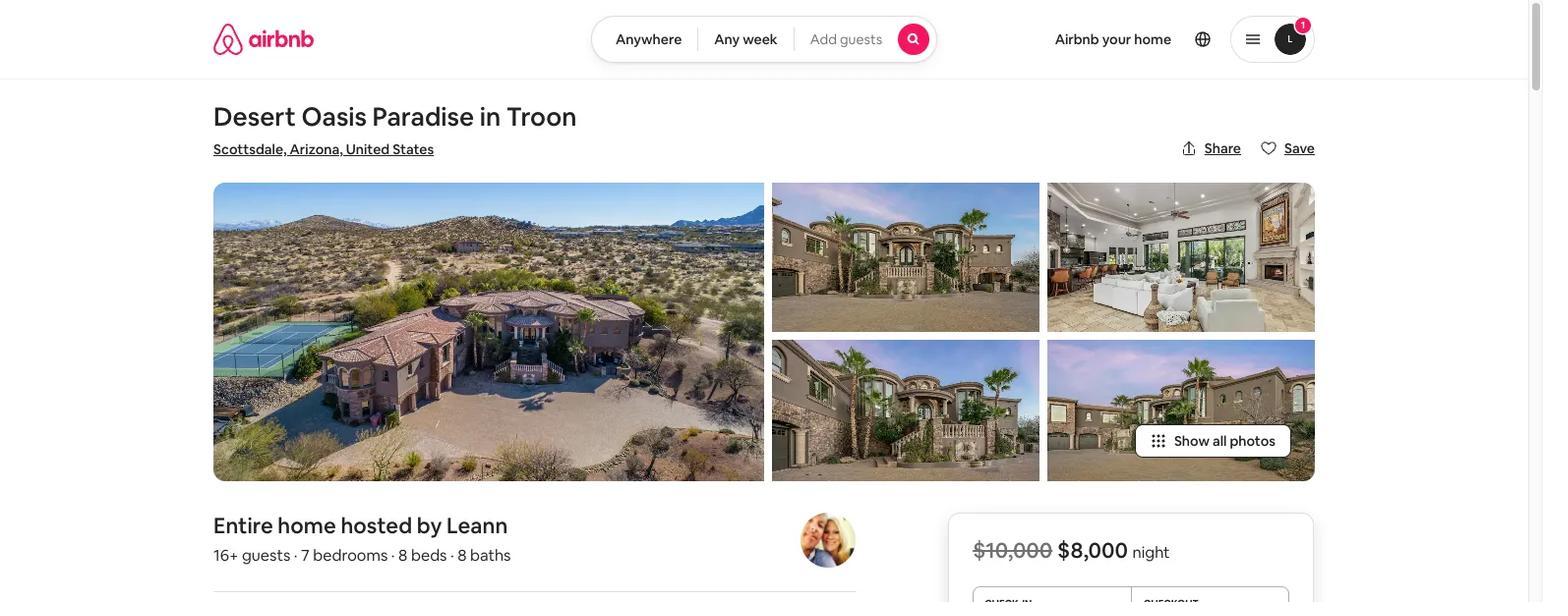 Task type: vqa. For each thing, say whether or not it's contained in the screenshot.
Buffalo,
no



Task type: describe. For each thing, give the bounding box(es) containing it.
show
[[1174, 433, 1210, 450]]

save
[[1284, 140, 1315, 157]]

desert oasis paradise in troon image 5 image
[[1047, 340, 1315, 482]]

beds
[[411, 546, 447, 566]]

united
[[346, 141, 390, 158]]

$10,000
[[972, 537, 1052, 564]]

desert oasis paradise in troon image 4 image
[[1047, 183, 1315, 332]]

profile element
[[961, 0, 1315, 79]]

3 · from the left
[[450, 546, 454, 566]]

night
[[1132, 543, 1169, 563]]

entire home hosted by leann 16+ guests · 7 bedrooms · 8 beds · 8 baths
[[213, 512, 511, 566]]

photos
[[1230, 433, 1276, 450]]

show all photos button
[[1135, 425, 1291, 458]]

entire
[[213, 512, 273, 540]]

none search field containing anywhere
[[591, 16, 937, 63]]

oasis
[[301, 100, 367, 134]]

troon
[[506, 100, 577, 134]]

7
[[301, 546, 310, 566]]

arizona,
[[290, 141, 343, 158]]

1 8 from the left
[[398, 546, 408, 566]]

week
[[743, 30, 778, 48]]

share
[[1205, 140, 1241, 157]]

airbnb
[[1055, 30, 1099, 48]]

$8,000
[[1057, 537, 1128, 564]]

home inside the profile element
[[1134, 30, 1171, 48]]

share button
[[1173, 132, 1249, 165]]

2 8 from the left
[[458, 546, 467, 566]]

desert oasis paradise in troon
[[213, 100, 577, 134]]

scottsdale, arizona, united states button
[[213, 140, 434, 159]]

desert oasis paradise in troon image 2 image
[[772, 183, 1040, 332]]

baths
[[470, 546, 511, 566]]

scottsdale,
[[213, 141, 287, 158]]

2 · from the left
[[391, 546, 395, 566]]

scottsdale, arizona, united states
[[213, 141, 434, 158]]



Task type: locate. For each thing, give the bounding box(es) containing it.
desert oasis paradise in troon image 1 image
[[213, 183, 764, 482]]

airbnb your home link
[[1043, 19, 1183, 60]]

· right beds
[[450, 546, 454, 566]]

1 button
[[1230, 16, 1315, 63]]

1 horizontal spatial guests
[[840, 30, 882, 48]]

anywhere
[[616, 30, 682, 48]]

1 vertical spatial home
[[278, 512, 336, 540]]

guests right add
[[840, 30, 882, 48]]

paradise
[[372, 100, 474, 134]]

0 horizontal spatial 8
[[398, 546, 408, 566]]

states
[[393, 141, 434, 158]]

guests
[[840, 30, 882, 48], [242, 546, 290, 566]]

2 horizontal spatial ·
[[450, 546, 454, 566]]

guests inside button
[[840, 30, 882, 48]]

any week button
[[698, 16, 794, 63]]

by leann
[[417, 512, 508, 540]]

1 horizontal spatial 8
[[458, 546, 467, 566]]

1 vertical spatial guests
[[242, 546, 290, 566]]

16+
[[213, 546, 238, 566]]

add
[[810, 30, 837, 48]]

· left 7
[[294, 546, 298, 566]]

8
[[398, 546, 408, 566], [458, 546, 467, 566]]

0 vertical spatial guests
[[840, 30, 882, 48]]

0 horizontal spatial guests
[[242, 546, 290, 566]]

hosted
[[341, 512, 412, 540]]

·
[[294, 546, 298, 566], [391, 546, 395, 566], [450, 546, 454, 566]]

8 left baths
[[458, 546, 467, 566]]

airbnb your home
[[1055, 30, 1171, 48]]

home inside entire home hosted by leann 16+ guests · 7 bedrooms · 8 beds · 8 baths
[[278, 512, 336, 540]]

any
[[714, 30, 740, 48]]

0 horizontal spatial ·
[[294, 546, 298, 566]]

show all photos
[[1174, 433, 1276, 450]]

1 horizontal spatial ·
[[391, 546, 395, 566]]

desert
[[213, 100, 296, 134]]

1 horizontal spatial home
[[1134, 30, 1171, 48]]

0 horizontal spatial home
[[278, 512, 336, 540]]

all
[[1213, 433, 1227, 450]]

guests inside entire home hosted by leann 16+ guests · 7 bedrooms · 8 beds · 8 baths
[[242, 546, 290, 566]]

0 vertical spatial home
[[1134, 30, 1171, 48]]

your
[[1102, 30, 1131, 48]]

any week
[[714, 30, 778, 48]]

None search field
[[591, 16, 937, 63]]

8 left beds
[[398, 546, 408, 566]]

anywhere button
[[591, 16, 699, 63]]

home right your
[[1134, 30, 1171, 48]]

1
[[1301, 19, 1305, 31]]

save button
[[1253, 132, 1323, 165]]

guests down entire
[[242, 546, 290, 566]]

desert oasis paradise in troon image 3 image
[[772, 340, 1040, 482]]

home up 7
[[278, 512, 336, 540]]

· down hosted
[[391, 546, 395, 566]]

in
[[480, 100, 501, 134]]

add guests button
[[793, 16, 937, 63]]

home
[[1134, 30, 1171, 48], [278, 512, 336, 540]]

1 · from the left
[[294, 546, 298, 566]]

add guests
[[810, 30, 882, 48]]

$10,000 $8,000 night
[[972, 537, 1169, 564]]

bedrooms
[[313, 546, 388, 566]]

learn more about the host, leann. image
[[801, 513, 856, 568], [801, 513, 856, 568]]



